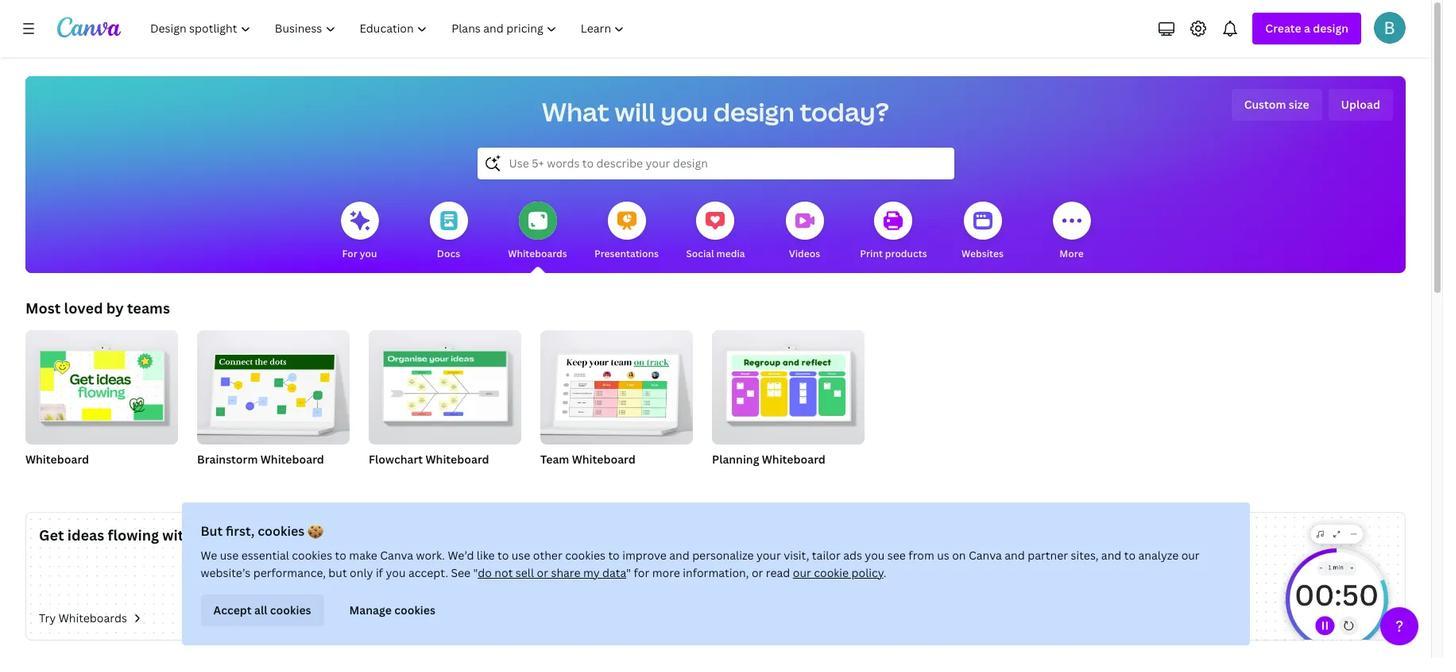 Task type: vqa. For each thing, say whether or not it's contained in the screenshot.
the and for Orange
no



Task type: locate. For each thing, give the bounding box(es) containing it.
group for whiteboard group
[[25, 324, 178, 445]]

3 whiteboard from the left
[[426, 452, 489, 467]]

presentations
[[595, 247, 659, 261]]

1 horizontal spatial or
[[752, 566, 763, 581]]

3 and from the left
[[1102, 548, 1122, 564]]

a right create
[[1304, 21, 1311, 36]]

0 horizontal spatial or
[[537, 566, 548, 581]]

and down timer
[[1005, 548, 1025, 564]]

do
[[478, 566, 492, 581]]

whiteboard for flowchart whiteboard
[[426, 452, 489, 467]]

with left but
[[162, 526, 193, 545]]

improve
[[623, 548, 667, 564]]

whiteboards
[[508, 247, 567, 261], [196, 526, 286, 545], [1110, 526, 1200, 545], [59, 611, 127, 626]]

1 " from the left
[[473, 566, 478, 581]]

canva up if
[[380, 548, 413, 564]]

0 horizontal spatial a
[[1004, 526, 1012, 545]]

flowing
[[108, 526, 159, 545]]

1 horizontal spatial our
[[1182, 548, 1200, 564]]

canva down add
[[969, 548, 1002, 564]]

your inside 'button'
[[577, 525, 609, 545]]

ideas right get
[[67, 526, 104, 545]]

1 group from the left
[[25, 324, 178, 445]]

None search field
[[477, 148, 954, 180]]

to
[[1057, 526, 1072, 545], [335, 548, 346, 564], [498, 548, 509, 564], [608, 548, 620, 564], [1125, 548, 1136, 564]]

ideas up improve
[[613, 525, 650, 545]]

cookies
[[258, 523, 305, 541], [292, 548, 332, 564], [565, 548, 606, 564], [270, 603, 311, 618], [394, 603, 436, 618]]

websites button
[[962, 191, 1004, 273]]

whiteboard inside group
[[261, 452, 324, 467]]

0 horizontal spatial your
[[577, 525, 609, 545]]

we
[[201, 548, 217, 564]]

today?
[[800, 95, 889, 129]]

your right up
[[577, 525, 609, 545]]

3 group from the left
[[369, 324, 521, 445]]

a right add
[[1004, 526, 1012, 545]]

a
[[1304, 21, 1311, 36], [1004, 526, 1012, 545]]

whiteboard for brainstorm whiteboard
[[261, 452, 324, 467]]

group
[[25, 324, 178, 445], [197, 324, 350, 445], [369, 324, 521, 445], [541, 324, 693, 445], [712, 324, 865, 445]]

add
[[972, 526, 1001, 545]]

whiteboard right planning
[[762, 452, 826, 467]]

0 horizontal spatial design
[[714, 95, 795, 129]]

by
[[106, 299, 124, 318]]

use up website's
[[220, 548, 239, 564]]

or left read
[[752, 566, 763, 581]]

0 vertical spatial a
[[1304, 21, 1311, 36]]

for you button
[[341, 191, 379, 273]]

our cookie policy link
[[793, 566, 884, 581]]

whiteboard right flowchart
[[426, 452, 489, 467]]

2 group from the left
[[197, 324, 350, 445]]

2 horizontal spatial and
[[1102, 548, 1122, 564]]

us
[[937, 548, 950, 564]]

accept all cookies button
[[201, 595, 324, 627]]

group for planning whiteboard "group"
[[712, 324, 865, 445]]

0 vertical spatial design
[[1313, 21, 1349, 36]]

cookies inside accept all cookies button
[[270, 603, 311, 618]]

we'd
[[448, 548, 474, 564]]

upload
[[1341, 97, 1381, 112]]

cookies right all
[[270, 603, 311, 618]]

1 horizontal spatial design
[[1313, 21, 1349, 36]]

add a timer to your whiteboards link
[[959, 513, 1406, 642]]

our
[[1182, 548, 1200, 564], [793, 566, 811, 581]]

design
[[1313, 21, 1349, 36], [714, 95, 795, 129]]

0 horizontal spatial use
[[220, 548, 239, 564]]

with inside 'button'
[[653, 525, 684, 545]]

1 horizontal spatial with
[[653, 525, 684, 545]]

brad klo image
[[1374, 12, 1406, 44]]

planning
[[712, 452, 760, 467]]

our down 'visit,' on the right bottom
[[793, 566, 811, 581]]

manage
[[349, 603, 392, 618]]

2 and from the left
[[1005, 548, 1025, 564]]

🍪
[[308, 523, 324, 541]]

your up read
[[757, 548, 781, 564]]

flowchart whiteboard group
[[369, 324, 521, 488]]

0 vertical spatial our
[[1182, 548, 1200, 564]]

whiteboard right brainstorm
[[261, 452, 324, 467]]

canva
[[380, 548, 413, 564], [969, 548, 1002, 564]]

try whiteboards
[[39, 611, 127, 626]]

you right will
[[661, 95, 708, 129]]

1 horizontal spatial "
[[626, 566, 631, 581]]

loved
[[64, 299, 103, 318]]

0 horizontal spatial and
[[669, 548, 690, 564]]

or right sell
[[537, 566, 548, 581]]

performance,
[[253, 566, 326, 581]]

add a timer to your whiteboards
[[972, 526, 1200, 545]]

0 horizontal spatial our
[[793, 566, 811, 581]]

whiteboard
[[25, 452, 89, 467], [261, 452, 324, 467], [426, 452, 489, 467], [572, 452, 636, 467], [762, 452, 826, 467]]

or
[[537, 566, 548, 581], [752, 566, 763, 581]]

1 horizontal spatial canva
[[969, 548, 1002, 564]]

use
[[220, 548, 239, 564], [512, 548, 531, 564]]

group for brainstorm whiteboard group
[[197, 324, 350, 445]]

you right if
[[386, 566, 406, 581]]

1 vertical spatial a
[[1004, 526, 1012, 545]]

docs button
[[430, 191, 468, 273]]

with up improve
[[653, 525, 684, 545]]

a for create
[[1304, 21, 1311, 36]]

you right for
[[360, 247, 377, 261]]

" right see
[[473, 566, 478, 581]]

1 and from the left
[[669, 548, 690, 564]]

flowchart whiteboard
[[369, 452, 489, 467]]

sell
[[516, 566, 534, 581]]

ads
[[844, 548, 862, 564]]

work.
[[416, 548, 445, 564]]

like
[[477, 548, 495, 564]]

whiteboard for planning whiteboard
[[762, 452, 826, 467]]

create a design button
[[1253, 13, 1362, 45]]

whiteboard up unlimited
[[25, 452, 89, 467]]

group for team whiteboard group
[[541, 324, 693, 445]]

for you
[[342, 247, 377, 261]]

whiteboard inside "group"
[[762, 452, 826, 467]]

our right analyze
[[1182, 548, 1200, 564]]

team whiteboard
[[541, 452, 636, 467]]

but first, cookies 🍪
[[201, 523, 324, 541]]

partner
[[1028, 548, 1068, 564]]

5 whiteboard from the left
[[762, 452, 826, 467]]

4 group from the left
[[541, 324, 693, 445]]

use up sell
[[512, 548, 531, 564]]

what will you design today?
[[542, 95, 889, 129]]

print
[[860, 247, 883, 261]]

4 whiteboard from the left
[[572, 452, 636, 467]]

brainstorm
[[197, 452, 258, 467]]

read
[[766, 566, 790, 581]]

" left for
[[626, 566, 631, 581]]

1 vertical spatial our
[[793, 566, 811, 581]]

teams
[[127, 299, 170, 318]]

a for add
[[1004, 526, 1012, 545]]

flowchart
[[369, 452, 423, 467]]

2 whiteboard from the left
[[261, 452, 324, 467]]

share
[[551, 566, 581, 581]]

to right like
[[498, 548, 509, 564]]

1 horizontal spatial ideas
[[613, 525, 650, 545]]

to up data
[[608, 548, 620, 564]]

products
[[885, 247, 927, 261]]

design up search search box
[[714, 95, 795, 129]]

your up sites,
[[1075, 526, 1107, 545]]

cookies down accept.
[[394, 603, 436, 618]]

5 group from the left
[[712, 324, 865, 445]]

a inside dropdown button
[[1304, 21, 1311, 36]]

try
[[39, 611, 56, 626]]

0 horizontal spatial "
[[473, 566, 478, 581]]

cookies up 'essential'
[[258, 523, 305, 541]]

design right create
[[1313, 21, 1349, 36]]

0 horizontal spatial ideas
[[67, 526, 104, 545]]

and right sites,
[[1102, 548, 1122, 564]]

make
[[349, 548, 377, 564]]

2 " from the left
[[626, 566, 631, 581]]

social media button
[[686, 191, 745, 273]]

1 horizontal spatial your
[[757, 548, 781, 564]]

0 horizontal spatial canva
[[380, 548, 413, 564]]

more
[[652, 566, 680, 581]]

"
[[473, 566, 478, 581], [626, 566, 631, 581]]

see
[[888, 548, 906, 564]]

and up do not sell or share my data " for more information, or read our cookie policy .
[[669, 548, 690, 564]]

1 horizontal spatial and
[[1005, 548, 1025, 564]]

1 horizontal spatial use
[[512, 548, 531, 564]]

1 horizontal spatial a
[[1304, 21, 1311, 36]]

up
[[556, 525, 574, 545]]

whiteboard right the "team"
[[572, 452, 636, 467]]



Task type: describe. For each thing, give the bounding box(es) containing it.
videos
[[789, 247, 821, 261]]

to left analyze
[[1125, 548, 1136, 564]]

data
[[603, 566, 626, 581]]

design inside dropdown button
[[1313, 21, 1349, 36]]

team whiteboard group
[[541, 324, 693, 488]]

you inside for you 'button'
[[360, 247, 377, 261]]

" inside 'we use essential cookies to make canva work. we'd like to use other cookies to improve and personalize your visit, tailor ads you see from us on canva and partner sites, and to analyze our website's performance, but only if you accept. see "'
[[473, 566, 478, 581]]

planning whiteboard
[[712, 452, 826, 467]]

to up but
[[335, 548, 346, 564]]

size
[[1289, 97, 1310, 112]]

for
[[634, 566, 650, 581]]

whiteboard group
[[25, 324, 178, 488]]

not
[[495, 566, 513, 581]]

what
[[542, 95, 610, 129]]

team
[[541, 452, 569, 467]]

create
[[1266, 21, 1302, 36]]

more button
[[1053, 191, 1091, 273]]

draw
[[687, 525, 723, 545]]

whiteboards inside add a timer to your whiteboards link
[[1110, 526, 1200, 545]]

social
[[686, 247, 714, 261]]

tailor
[[812, 548, 841, 564]]

for
[[342, 247, 358, 261]]

most loved by teams
[[25, 299, 170, 318]]

on
[[952, 548, 966, 564]]

sketch
[[505, 525, 552, 545]]

1 canva from the left
[[380, 548, 413, 564]]

custom
[[1245, 97, 1287, 112]]

Search search field
[[509, 149, 923, 179]]

all
[[254, 603, 267, 618]]

upload button
[[1329, 89, 1394, 121]]

sketch up your ideas with draw
[[505, 525, 723, 545]]

1 whiteboard from the left
[[25, 452, 89, 467]]

only
[[350, 566, 373, 581]]

information,
[[683, 566, 749, 581]]

do not sell or share my data link
[[478, 566, 626, 581]]

brainstorm whiteboard group
[[197, 324, 350, 488]]

websites
[[962, 247, 1004, 261]]

.
[[884, 566, 887, 581]]

create a design
[[1266, 21, 1349, 36]]

sketch up your ideas with draw button
[[492, 513, 940, 642]]

1 use from the left
[[220, 548, 239, 564]]

but
[[201, 523, 223, 541]]

sites,
[[1071, 548, 1099, 564]]

print products
[[860, 247, 927, 261]]

1 or from the left
[[537, 566, 548, 581]]

group for the "flowchart whiteboard" group
[[369, 324, 521, 445]]

see
[[451, 566, 471, 581]]

custom size
[[1245, 97, 1310, 112]]

planning whiteboard group
[[712, 324, 865, 488]]

manage cookies button
[[337, 595, 448, 627]]

docs
[[437, 247, 460, 261]]

ideas inside 'button'
[[613, 525, 650, 545]]

cookies down the 🍪 at the bottom
[[292, 548, 332, 564]]

get
[[39, 526, 64, 545]]

1 vertical spatial design
[[714, 95, 795, 129]]

first,
[[226, 523, 255, 541]]

whiteboards button
[[508, 191, 567, 273]]

your inside 'we use essential cookies to make canva work. we'd like to use other cookies to improve and personalize your visit, tailor ads you see from us on canva and partner sites, and to analyze our website's performance, but only if you accept. see "'
[[757, 548, 781, 564]]

unlimited
[[25, 473, 70, 486]]

print products button
[[860, 191, 927, 273]]

whiteboard unlimited
[[25, 452, 89, 486]]

but
[[329, 566, 347, 581]]

will
[[615, 95, 656, 129]]

website's
[[201, 566, 251, 581]]

most
[[25, 299, 61, 318]]

visit,
[[784, 548, 810, 564]]

my
[[583, 566, 600, 581]]

2 horizontal spatial your
[[1075, 526, 1107, 545]]

personalize
[[692, 548, 754, 564]]

cookie
[[814, 566, 849, 581]]

you up policy
[[865, 548, 885, 564]]

our inside 'we use essential cookies to make canva work. we'd like to use other cookies to improve and personalize your visit, tailor ads you see from us on canva and partner sites, and to analyze our website's performance, but only if you accept. see "'
[[1182, 548, 1200, 564]]

cookies up my
[[565, 548, 606, 564]]

media
[[717, 247, 745, 261]]

top level navigation element
[[140, 13, 639, 45]]

brainstorm whiteboard
[[197, 452, 324, 467]]

2 canva from the left
[[969, 548, 1002, 564]]

2 use from the left
[[512, 548, 531, 564]]

custom size button
[[1232, 89, 1322, 121]]

to up the partner
[[1057, 526, 1072, 545]]

timer
[[1015, 526, 1053, 545]]

accept all cookies
[[213, 603, 311, 618]]

other
[[533, 548, 563, 564]]

social media
[[686, 247, 745, 261]]

analyze
[[1139, 548, 1179, 564]]

essential
[[241, 548, 289, 564]]

whiteboard for team whiteboard
[[572, 452, 636, 467]]

but first, cookies 🍪 dialog
[[182, 503, 1250, 646]]

get ideas flowing with whiteboards
[[39, 526, 286, 545]]

cookies inside manage cookies button
[[394, 603, 436, 618]]

we use essential cookies to make canva work. we'd like to use other cookies to improve and personalize your visit, tailor ads you see from us on canva and partner sites, and to analyze our website's performance, but only if you accept. see "
[[201, 548, 1200, 581]]

presentations button
[[595, 191, 659, 273]]

2 or from the left
[[752, 566, 763, 581]]

if
[[376, 566, 383, 581]]

manage cookies
[[349, 603, 436, 618]]

policy
[[852, 566, 884, 581]]

0 horizontal spatial with
[[162, 526, 193, 545]]

more
[[1060, 247, 1084, 261]]

do not sell or share my data " for more information, or read our cookie policy .
[[478, 566, 887, 581]]

accept.
[[408, 566, 448, 581]]



